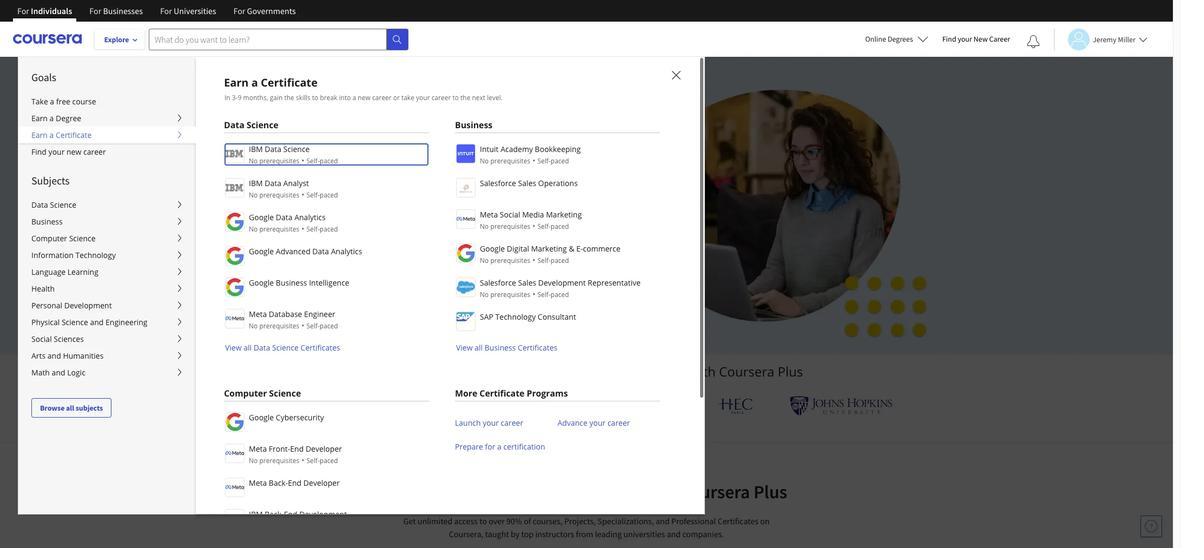 Task type: describe. For each thing, give the bounding box(es) containing it.
no inside google data analytics no prerequisites • self-paced
[[249, 225, 258, 234]]

coursera image
[[13, 30, 82, 48]]

google cybersecurity link
[[224, 411, 429, 432]]

take
[[31, 96, 48, 107]]

skills
[[296, 93, 311, 102]]

hec paris image
[[718, 395, 756, 417]]

for
[[485, 442, 496, 452]]

self- inside google data analytics no prerequisites • self-paced
[[307, 225, 320, 234]]

and inside unlimited access to 7,000+ world-class courses, hands-on projects, and job-ready certificate programs—all included in your subscription
[[324, 171, 345, 187]]

to inside get unlimited access to over 90% of courses, projects, specializations, and professional certificates on coursera, taught by top instructors from leading universities and companies.
[[480, 516, 487, 527]]

programs—all
[[461, 171, 540, 187]]

• inside intuit academy bookkeeping no prerequisites • self-paced
[[533, 155, 536, 166]]

invest in your professional goals with coursera plus
[[386, 481, 788, 504]]

a right the into at the left of the page
[[353, 93, 356, 102]]

self- inside google digital marketing & e-commerce no prerequisites • self-paced
[[538, 256, 551, 265]]

math and logic button
[[18, 364, 196, 381]]

degrees
[[888, 34, 914, 44]]

0 vertical spatial coursera
[[720, 363, 775, 381]]

google for google advanced data analytics
[[249, 246, 274, 257]]

computer inside earn a certificate menu item
[[224, 388, 267, 400]]

meta front-end developer no prerequisites • self-paced
[[249, 444, 342, 466]]

intuit
[[480, 144, 499, 154]]

jeremy
[[1094, 34, 1117, 44]]

all inside button
[[66, 403, 74, 413]]

gain
[[270, 93, 283, 102]]

end for ibm back-end development
[[284, 509, 298, 520]]

google digital marketing & e-commerce no prerequisites • self-paced
[[480, 244, 621, 265]]

data inside popup button
[[31, 200, 48, 210]]

launch your career
[[455, 418, 524, 428]]

of
[[524, 516, 531, 527]]

engineer
[[304, 309, 336, 319]]

&
[[569, 244, 575, 254]]

to left "next"
[[453, 93, 459, 102]]

engineering
[[106, 317, 148, 328]]

and up university of michigan image
[[594, 363, 617, 381]]

earn for earn a certificate
[[31, 130, 48, 140]]

salesforce for salesforce sales development representative no prerequisites • self-paced
[[480, 278, 517, 288]]

prepare for a certification link
[[455, 435, 546, 459]]

list for more certificate programs
[[455, 411, 661, 459]]

1 vertical spatial coursera
[[680, 481, 751, 504]]

operations
[[539, 178, 578, 188]]

arts and humanities button
[[18, 348, 196, 364]]

all for business
[[475, 343, 483, 353]]

ibm for ibm data analyst
[[249, 178, 263, 188]]

university of illinois at urbana-champaign image
[[280, 398, 365, 415]]

in inside unlimited access to 7,000+ world-class courses, hands-on projects, and job-ready certificate programs—all included in your subscription
[[594, 171, 604, 187]]

projects,
[[565, 516, 596, 527]]

google for google cybersecurity
[[249, 413, 274, 423]]

view all business certificates link
[[455, 343, 558, 353]]

front-
[[269, 444, 290, 454]]

information technology button
[[18, 247, 196, 264]]

• inside meta front-end developer no prerequisites • self-paced
[[302, 455, 305, 466]]

hands-
[[538, 152, 576, 168]]

access inside get unlimited access to over 90% of courses, projects, specializations, and professional certificates on coursera, taught by top instructors from leading universities and companies.
[[455, 516, 478, 527]]

0 horizontal spatial in
[[437, 481, 452, 504]]

google business intelligence link
[[224, 277, 429, 297]]

meta back-end developer link
[[224, 477, 429, 498]]

meta for meta database engineer
[[249, 309, 267, 319]]

and inside dropdown button
[[52, 368, 65, 378]]

coursera,
[[449, 529, 484, 540]]

your inside earn a certificate in 3-9 months, gain the skills to break into a new career or take your career to the next level.
[[416, 93, 430, 102]]

database
[[269, 309, 302, 319]]

online degrees button
[[857, 27, 938, 51]]

sciences
[[54, 334, 84, 344]]

ibm back-end development
[[249, 509, 347, 520]]

analytics inside google data analytics no prerequisites • self-paced
[[295, 212, 326, 223]]

google for google business intelligence
[[249, 278, 274, 288]]

from
[[576, 529, 594, 540]]

e-
[[577, 244, 583, 254]]

certificate for earn a certificate in 3-9 months, gain the skills to break into a new career or take your career to the next level.
[[261, 75, 318, 90]]

find your new career
[[31, 147, 106, 157]]

language learning button
[[18, 264, 196, 280]]

career right university of michigan image
[[608, 418, 631, 428]]

your right launch
[[483, 418, 499, 428]]

meta for meta social media marketing
[[480, 210, 498, 220]]

in
[[225, 93, 230, 102]]

computer science inside dropdown button
[[31, 233, 96, 244]]

paced inside ibm data analyst no prerequisites • self-paced
[[320, 191, 338, 200]]

business up "/year"
[[276, 278, 307, 288]]

meta inside meta back-end developer link
[[249, 478, 267, 488]]

advanced
[[276, 246, 311, 257]]

career inside explore menu element
[[83, 147, 106, 157]]

• inside ibm data analyst no prerequisites • self-paced
[[302, 189, 305, 200]]

technology for information
[[75, 250, 116, 260]]

ibm data analyst no prerequisites • self-paced
[[249, 178, 338, 200]]

google cybersecurity
[[249, 413, 324, 423]]

partnername logo image inside google business intelligence link
[[225, 278, 245, 297]]

included
[[543, 171, 591, 187]]

back- for ibm
[[265, 509, 284, 520]]

meta social media marketing no prerequisites • self-paced
[[480, 210, 582, 231]]

1 vertical spatial plus
[[754, 481, 788, 504]]

and left professional
[[656, 516, 670, 527]]

1 horizontal spatial analytics
[[331, 246, 362, 257]]

class
[[459, 152, 486, 168]]

more
[[455, 388, 478, 400]]

computer inside dropdown button
[[31, 233, 67, 244]]

and inside dropdown button
[[48, 351, 61, 361]]

prepare for a certification
[[455, 442, 546, 452]]

commerce
[[583, 244, 621, 254]]

day
[[352, 293, 366, 303]]

unlimited access to 7,000+ world-class courses, hands-on projects, and job-ready certificate programs—all included in your subscription
[[273, 152, 604, 206]]

months,
[[243, 93, 268, 102]]

prerequisites inside meta front-end developer no prerequisites • self-paced
[[260, 456, 300, 466]]

science down meta database engineer no prerequisites • self-paced
[[272, 343, 299, 353]]

your right advance
[[590, 418, 606, 428]]

prerequisites inside meta database engineer no prerequisites • self-paced
[[260, 322, 300, 331]]

specializations,
[[598, 516, 654, 527]]

science inside popup button
[[50, 200, 76, 210]]

new
[[974, 34, 988, 44]]

instructors
[[536, 529, 575, 540]]

/year with 14-day money-back guarantee button
[[273, 292, 455, 304]]

earn a certificate menu item
[[195, 56, 1182, 548]]

your inside unlimited access to 7,000+ world-class courses, hands-on projects, and job-ready certificate programs—all included in your subscription
[[273, 190, 298, 206]]

course
[[72, 96, 96, 107]]

earn a certificate button
[[18, 127, 196, 143]]

anytime
[[345, 243, 376, 253]]

certificates inside get unlimited access to over 90% of courses, projects, specializations, and professional certificates on coursera, taught by top instructors from leading universities and companies.
[[718, 516, 759, 527]]

2 horizontal spatial with
[[690, 363, 716, 381]]

on inside get unlimited access to over 90% of courses, projects, specializations, and professional certificates on coursera, taught by top instructors from leading universities and companies.
[[761, 516, 770, 527]]

google business intelligence
[[249, 278, 350, 288]]

paced inside google digital marketing & e-commerce no prerequisites • self-paced
[[551, 256, 569, 265]]

find for find your new career
[[943, 34, 957, 44]]

marketing inside google digital marketing & e-commerce no prerequisites • self-paced
[[531, 244, 567, 254]]

social sciences button
[[18, 331, 196, 348]]

intelligence
[[309, 278, 350, 288]]

business down sap
[[485, 343, 516, 353]]

subscription
[[301, 190, 370, 206]]

self- inside the meta social media marketing no prerequisites • self-paced
[[538, 222, 551, 231]]

personal development
[[31, 300, 112, 311]]

prepare
[[455, 442, 483, 452]]

programs
[[527, 388, 568, 400]]

projects,
[[273, 171, 320, 187]]

get unlimited access to over 90% of courses, projects, specializations, and professional certificates on coursera, taught by top instructors from leading universities and companies.
[[404, 516, 770, 540]]

find your new career
[[943, 34, 1011, 44]]

0 horizontal spatial leading
[[474, 363, 518, 381]]

individuals
[[31, 5, 72, 16]]

earn a degree
[[31, 113, 81, 123]]

/month,
[[286, 243, 317, 253]]

paced inside salesforce sales development representative no prerequisites • self-paced
[[551, 290, 569, 299]]

paced inside meta front-end developer no prerequisites • self-paced
[[320, 456, 338, 466]]

• inside meta database engineer no prerequisites • self-paced
[[302, 321, 305, 331]]

google image
[[485, 396, 543, 416]]

0 vertical spatial plus
[[778, 363, 804, 381]]

a inside prepare for a certification link
[[498, 442, 502, 452]]

view all business certificates
[[456, 343, 558, 353]]

for governments
[[234, 5, 296, 16]]

developer for meta back-end developer
[[304, 478, 340, 488]]

partnername logo image inside google cybersecurity link
[[225, 413, 245, 432]]

development inside dropdown button
[[64, 300, 112, 311]]

explore menu element
[[18, 57, 196, 418]]

paced inside intuit academy bookkeeping no prerequisites • self-paced
[[551, 156, 569, 166]]

• inside google digital marketing & e-commerce no prerequisites • self-paced
[[533, 255, 536, 265]]

certification
[[504, 442, 546, 452]]

paced inside meta database engineer no prerequisites • self-paced
[[320, 322, 338, 331]]

development inside salesforce sales development representative no prerequisites • self-paced
[[539, 278, 586, 288]]

back
[[396, 293, 414, 303]]

a for take a free course
[[50, 96, 54, 107]]

marketing inside the meta social media marketing no prerequisites • self-paced
[[546, 210, 582, 220]]

ibm for ibm data science
[[249, 144, 263, 154]]

self- inside ibm data analyst no prerequisites • self-paced
[[307, 191, 320, 200]]

partnername logo image inside google advanced data analytics link
[[225, 246, 245, 266]]

google advanced data analytics link
[[224, 245, 429, 266]]

1 horizontal spatial certificates
[[518, 343, 558, 353]]

no inside google digital marketing & e-commerce no prerequisites • self-paced
[[480, 256, 489, 265]]

top
[[522, 529, 534, 540]]

career down the 'google' 'image'
[[501, 418, 524, 428]]

$59 /month, cancel anytime
[[273, 243, 376, 253]]

technology for sap
[[496, 312, 536, 322]]

banner navigation
[[9, 0, 305, 30]]

bookkeeping
[[535, 144, 581, 154]]

for for governments
[[234, 5, 245, 16]]

subjects
[[31, 174, 70, 187]]

prerequisites inside salesforce sales development representative no prerequisites • self-paced
[[491, 290, 531, 299]]

What do you want to learn? text field
[[149, 28, 387, 50]]

new inside explore menu element
[[67, 147, 81, 157]]

show notifications image
[[1028, 35, 1041, 48]]

end for meta front-end developer no prerequisites • self-paced
[[290, 444, 304, 454]]

over
[[489, 516, 505, 527]]

sap technology consultant link
[[455, 311, 661, 331]]

for for universities
[[160, 5, 172, 16]]

no inside meta front-end developer no prerequisites • self-paced
[[249, 456, 258, 466]]

a for earn a degree
[[50, 113, 54, 123]]

$59
[[273, 243, 286, 253]]

for businesses
[[90, 5, 143, 16]]

no inside ibm data analyst no prerequisites • self-paced
[[249, 191, 258, 200]]

science down months,
[[247, 119, 279, 131]]

learning
[[68, 267, 98, 277]]

universities inside get unlimited access to over 90% of courses, projects, specializations, and professional certificates on coursera, taught by top instructors from leading universities and companies.
[[624, 529, 666, 540]]

• inside google data analytics no prerequisites • self-paced
[[302, 224, 305, 234]]

data inside google data analytics no prerequisites • self-paced
[[276, 212, 293, 223]]

into
[[339, 93, 351, 102]]

science up google cybersecurity
[[269, 388, 301, 400]]

paced inside the meta social media marketing no prerequisites • self-paced
[[551, 222, 569, 231]]



Task type: locate. For each thing, give the bounding box(es) containing it.
self- inside meta front-end developer no prerequisites • self-paced
[[307, 456, 320, 466]]

your inside explore menu element
[[48, 147, 65, 157]]

social inside the meta social media marketing no prerequisites • self-paced
[[500, 210, 521, 220]]

arts and humanities
[[31, 351, 104, 361]]

meta left front- at the bottom
[[249, 444, 267, 454]]

1 horizontal spatial certificate
[[261, 75, 318, 90]]

0 horizontal spatial on
[[576, 152, 591, 168]]

1 ibm from the top
[[249, 144, 263, 154]]

meta database engineer no prerequisites • self-paced
[[249, 309, 338, 331]]

4 for from the left
[[234, 5, 245, 16]]

prerequisites inside google data analytics no prerequisites • self-paced
[[260, 225, 300, 234]]

access
[[330, 152, 366, 168], [455, 516, 478, 527]]

0 vertical spatial sales
[[518, 178, 537, 188]]

1 vertical spatial certificate
[[56, 130, 92, 140]]

0 vertical spatial computer
[[31, 233, 67, 244]]

view all data science certificates
[[225, 343, 340, 353]]

partnername logo image inside meta back-end developer link
[[225, 478, 245, 498]]

leading universities and companies with coursera plus
[[471, 363, 804, 381]]

1 vertical spatial salesforce
[[480, 278, 517, 288]]

earn down the earn a degree
[[31, 130, 48, 140]]

duke university image
[[400, 396, 450, 414]]

earn inside popup button
[[31, 113, 48, 123]]

self- up projects,
[[307, 156, 320, 166]]

level.
[[487, 93, 503, 102]]

1 vertical spatial computer science
[[224, 388, 301, 400]]

developer for meta front-end developer no prerequisites • self-paced
[[306, 444, 342, 454]]

online
[[866, 34, 887, 44]]

•
[[302, 155, 305, 166], [533, 155, 536, 166], [302, 189, 305, 200], [533, 221, 536, 231], [302, 224, 305, 234], [533, 255, 536, 265], [533, 289, 536, 299], [302, 321, 305, 331], [302, 455, 305, 466]]

1 horizontal spatial technology
[[496, 312, 536, 322]]

1 vertical spatial sales
[[518, 278, 537, 288]]

earn a certificate in 3-9 months, gain the skills to break into a new career or take your career to the next level.
[[224, 75, 503, 102]]

back-
[[269, 478, 288, 488], [265, 509, 284, 520]]

certificate up gain
[[261, 75, 318, 90]]

2 vertical spatial certificate
[[480, 388, 525, 400]]

self- inside intuit academy bookkeeping no prerequisites • self-paced
[[538, 156, 551, 166]]

list containing ibm data science
[[224, 143, 429, 354]]

all down meta database engineer no prerequisites • self-paced
[[244, 343, 252, 353]]

/year
[[300, 293, 320, 303]]

paced up "consultant"
[[551, 290, 569, 299]]

2 horizontal spatial all
[[475, 343, 483, 353]]

earn a certificate group
[[18, 56, 1182, 548]]

explore button
[[95, 30, 145, 49]]

by
[[511, 529, 520, 540]]

sas image
[[642, 398, 683, 415]]

certificate for earn a certificate
[[56, 130, 92, 140]]

prerequisites inside the meta social media marketing no prerequisites • self-paced
[[491, 222, 531, 231]]

1 view from the left
[[225, 343, 242, 353]]

guarantee
[[416, 293, 455, 303]]

0 horizontal spatial with
[[322, 293, 339, 303]]

social inside popup button
[[31, 334, 52, 344]]

1 vertical spatial data science
[[31, 200, 76, 210]]

0 vertical spatial find
[[943, 34, 957, 44]]

coursera
[[720, 363, 775, 381], [680, 481, 751, 504]]

0 vertical spatial access
[[330, 152, 366, 168]]

1 horizontal spatial in
[[594, 171, 604, 187]]

no inside ibm data science no prerequisites • self-paced
[[249, 156, 258, 166]]

1 horizontal spatial social
[[500, 210, 521, 220]]

1 vertical spatial in
[[437, 481, 452, 504]]

courses,
[[489, 152, 535, 168], [533, 516, 563, 527]]

courses, inside unlimited access to 7,000+ world-class courses, hands-on projects, and job-ready certificate programs—all included in your subscription
[[489, 152, 535, 168]]

2 horizontal spatial development
[[539, 278, 586, 288]]

0 vertical spatial development
[[539, 278, 586, 288]]

view for business
[[456, 343, 473, 353]]

1 vertical spatial back-
[[265, 509, 284, 520]]

list for data science
[[224, 143, 429, 354]]

paced down projects,
[[320, 191, 338, 200]]

information technology
[[31, 250, 116, 260]]

unlimited
[[273, 152, 327, 168]]

salesforce
[[480, 178, 517, 188], [480, 278, 517, 288]]

1 vertical spatial end
[[288, 478, 302, 488]]

0 horizontal spatial social
[[31, 334, 52, 344]]

1 horizontal spatial the
[[461, 93, 471, 102]]

meta inside the meta social media marketing no prerequisites • self-paced
[[480, 210, 498, 220]]

2 salesforce from the top
[[480, 278, 517, 288]]

0 vertical spatial computer science
[[31, 233, 96, 244]]

for for businesses
[[90, 5, 101, 16]]

2 vertical spatial with
[[641, 481, 676, 504]]

1 vertical spatial courses,
[[533, 516, 563, 527]]

0 vertical spatial developer
[[306, 444, 342, 454]]

a for earn a certificate in 3-9 months, gain the skills to break into a new career or take your career to the next level.
[[252, 75, 258, 90]]

salesforce sales development representative no prerequisites • self-paced
[[480, 278, 641, 299]]

prerequisites down database
[[260, 322, 300, 331]]

paced inside ibm data science no prerequisites • self-paced
[[320, 156, 338, 166]]

1 vertical spatial developer
[[304, 478, 340, 488]]

with inside 'button'
[[322, 293, 339, 303]]

salesforce up sap
[[480, 278, 517, 288]]

find
[[943, 34, 957, 44], [31, 147, 47, 157]]

paced
[[320, 156, 338, 166], [551, 156, 569, 166], [320, 191, 338, 200], [551, 222, 569, 231], [320, 225, 338, 234], [551, 256, 569, 265], [551, 290, 569, 299], [320, 322, 338, 331], [320, 456, 338, 466]]

0 vertical spatial certificate
[[261, 75, 318, 90]]

• inside the meta social media marketing no prerequisites • self-paced
[[533, 221, 536, 231]]

a left free
[[50, 96, 54, 107]]

0 vertical spatial earn
[[224, 75, 249, 90]]

on inside unlimited access to 7,000+ world-class courses, hands-on projects, and job-ready certificate programs—all included in your subscription
[[576, 152, 591, 168]]

earn up '3-'
[[224, 75, 249, 90]]

0 horizontal spatial universities
[[522, 363, 591, 381]]

data science inside earn a certificate menu item
[[224, 119, 279, 131]]

1 horizontal spatial view
[[456, 343, 473, 353]]

0 vertical spatial in
[[594, 171, 604, 187]]

back- for meta
[[269, 478, 288, 488]]

earn down the take
[[31, 113, 48, 123]]

0 horizontal spatial new
[[67, 147, 81, 157]]

data inside ibm data science no prerequisites • self-paced
[[265, 144, 282, 154]]

2 sales from the top
[[518, 278, 537, 288]]

cybersecurity
[[276, 413, 324, 423]]

business down "next"
[[455, 119, 493, 131]]

0 horizontal spatial view
[[225, 343, 242, 353]]

free
[[56, 96, 70, 107]]

0 horizontal spatial certificates
[[301, 343, 340, 353]]

earn for earn a degree
[[31, 113, 48, 123]]

to
[[312, 93, 319, 102], [453, 93, 459, 102], [369, 152, 381, 168], [480, 516, 487, 527]]

access inside unlimited access to 7,000+ world-class courses, hands-on projects, and job-ready certificate programs—all included in your subscription
[[330, 152, 366, 168]]

science inside popup button
[[62, 317, 88, 328]]

meta for meta front-end developer
[[249, 444, 267, 454]]

meta back-end developer
[[249, 478, 340, 488]]

2 vertical spatial earn
[[31, 130, 48, 140]]

0 vertical spatial marketing
[[546, 210, 582, 220]]

2 vertical spatial ibm
[[249, 509, 263, 520]]

courses, up instructors on the bottom left
[[533, 516, 563, 527]]

self- up meta back-end developer at the left bottom of page
[[307, 456, 320, 466]]

analytics up intelligence
[[331, 246, 362, 257]]

• up the 'sap technology consultant'
[[533, 289, 536, 299]]

computer science up information technology
[[31, 233, 96, 244]]

1 vertical spatial development
[[64, 300, 112, 311]]

0 horizontal spatial development
[[64, 300, 112, 311]]

for left 'individuals'
[[17, 5, 29, 16]]

for left universities
[[160, 5, 172, 16]]

1 vertical spatial leading
[[595, 529, 622, 540]]

analyst
[[283, 178, 309, 188]]

1 horizontal spatial with
[[641, 481, 676, 504]]

more certificate programs
[[455, 388, 568, 400]]

ibm
[[249, 144, 263, 154], [249, 178, 263, 188], [249, 509, 263, 520]]

data science inside popup button
[[31, 200, 76, 210]]

social left media on the left
[[500, 210, 521, 220]]

academy
[[501, 144, 533, 154]]

universities up programs
[[522, 363, 591, 381]]

google data analytics no prerequisites • self-paced
[[249, 212, 338, 234]]

prerequisites inside google digital marketing & e-commerce no prerequisites • self-paced
[[491, 256, 531, 265]]

0 horizontal spatial analytics
[[295, 212, 326, 223]]

your up over
[[456, 481, 492, 504]]

sales up the 'sap technology consultant'
[[518, 278, 537, 288]]

close image
[[1178, 68, 1182, 82], [1178, 68, 1182, 82], [1178, 68, 1182, 82], [1178, 68, 1182, 82], [1178, 68, 1182, 82], [1178, 68, 1182, 82], [1178, 68, 1182, 82], [1178, 68, 1182, 82]]

science down subjects
[[50, 200, 76, 210]]

0 vertical spatial data science
[[224, 119, 279, 131]]

view all data science certificates link
[[224, 343, 340, 353]]

professional
[[672, 516, 716, 527]]

in
[[594, 171, 604, 187], [437, 481, 452, 504]]

1 vertical spatial earn
[[31, 113, 48, 123]]

1 vertical spatial new
[[67, 147, 81, 157]]

1 horizontal spatial all
[[244, 343, 252, 353]]

1 salesforce from the top
[[480, 178, 517, 188]]

courses, inside get unlimited access to over 90% of courses, projects, specializations, and professional certificates on coursera, taught by top instructors from leading universities and companies.
[[533, 516, 563, 527]]

a left degree on the left top
[[50, 113, 54, 123]]

job-
[[348, 171, 369, 187]]

0 vertical spatial on
[[576, 152, 591, 168]]

3 for from the left
[[160, 5, 172, 16]]

meta down programs—all
[[480, 210, 498, 220]]

self- inside meta database engineer no prerequisites • self-paced
[[307, 322, 320, 331]]

paced down &
[[551, 256, 569, 265]]

back- down meta back-end developer at the left bottom of page
[[265, 509, 284, 520]]

universities down specializations,
[[624, 529, 666, 540]]

1 vertical spatial analytics
[[331, 246, 362, 257]]

jeremy miller
[[1094, 34, 1136, 44]]

degree
[[56, 113, 81, 123]]

1 horizontal spatial new
[[358, 93, 371, 102]]

university of michigan image
[[578, 391, 607, 421]]

prerequisites up $59 at the top
[[260, 225, 300, 234]]

google for google data analytics no prerequisites • self-paced
[[249, 212, 274, 223]]

career right take
[[432, 93, 451, 102]]

coursera plus image
[[273, 102, 438, 118]]

0 horizontal spatial find
[[31, 147, 47, 157]]

with right goals
[[641, 481, 676, 504]]

all right browse
[[66, 403, 74, 413]]

development down meta back-end developer link
[[300, 509, 347, 520]]

to inside unlimited access to 7,000+ world-class courses, hands-on projects, and job-ready certificate programs—all included in your subscription
[[369, 152, 381, 168]]

2 the from the left
[[461, 93, 471, 102]]

earn inside earn a certificate in 3-9 months, gain the skills to break into a new career or take your career to the next level.
[[224, 75, 249, 90]]

science inside ibm data science no prerequisites • self-paced
[[283, 144, 310, 154]]

prerequisites inside ibm data analyst no prerequisites • self-paced
[[260, 191, 300, 200]]

1 horizontal spatial data science
[[224, 119, 279, 131]]

1 horizontal spatial development
[[300, 509, 347, 520]]

1 vertical spatial find
[[31, 147, 47, 157]]

partnername logo image
[[225, 144, 245, 164], [456, 144, 476, 164], [225, 178, 245, 198], [456, 178, 476, 198], [456, 210, 476, 229], [225, 212, 245, 232], [456, 244, 476, 263], [225, 246, 245, 266], [225, 278, 245, 297], [456, 278, 476, 297], [225, 309, 245, 329], [456, 312, 476, 331], [225, 413, 245, 432], [225, 444, 245, 463], [225, 478, 245, 498]]

new down earn a certificate in the top of the page
[[67, 147, 81, 157]]

2 vertical spatial development
[[300, 509, 347, 520]]

technology inside information technology 'popup button'
[[75, 250, 116, 260]]

science inside dropdown button
[[69, 233, 96, 244]]

prerequisites inside intuit academy bookkeeping no prerequisites • self-paced
[[491, 156, 531, 166]]

partnername logo image inside the salesforce sales operations link
[[456, 178, 476, 198]]

ibm inside ibm data analyst no prerequisites • self-paced
[[249, 178, 263, 188]]

paced inside google data analytics no prerequisites • self-paced
[[320, 225, 338, 234]]

1 horizontal spatial universities
[[624, 529, 666, 540]]

close image
[[669, 68, 683, 82], [1178, 68, 1182, 82], [1178, 68, 1182, 82], [1178, 68, 1182, 82], [670, 68, 684, 82]]

0 vertical spatial back-
[[269, 478, 288, 488]]

google inside google digital marketing & e-commerce no prerequisites • self-paced
[[480, 244, 505, 254]]

marketing down the salesforce sales operations link at the top of the page
[[546, 210, 582, 220]]

and down professional
[[667, 529, 681, 540]]

1 horizontal spatial computer
[[224, 388, 267, 400]]

0 vertical spatial ibm
[[249, 144, 263, 154]]

developer inside meta front-end developer no prerequisites • self-paced
[[306, 444, 342, 454]]

career left or
[[372, 93, 392, 102]]

9
[[238, 93, 242, 102]]

prerequisites down digital at the top of the page
[[491, 256, 531, 265]]

list for computer science
[[224, 411, 429, 548]]

end for meta back-end developer
[[288, 478, 302, 488]]

and up "subscription"
[[324, 171, 345, 187]]

language learning
[[31, 267, 98, 277]]

self- inside ibm data science no prerequisites • self-paced
[[307, 156, 320, 166]]

next
[[472, 93, 486, 102]]

1 vertical spatial access
[[455, 516, 478, 527]]

all
[[244, 343, 252, 353], [475, 343, 483, 353], [66, 403, 74, 413]]

salesforce inside salesforce sales development representative no prerequisites • self-paced
[[480, 278, 517, 288]]

• down analyst
[[302, 189, 305, 200]]

data inside ibm data analyst no prerequisites • self-paced
[[265, 178, 282, 188]]

access up coursera,
[[455, 516, 478, 527]]

0 horizontal spatial access
[[330, 152, 366, 168]]

new inside earn a certificate in 3-9 months, gain the skills to break into a new career or take your career to the next level.
[[358, 93, 371, 102]]

0 vertical spatial social
[[500, 210, 521, 220]]

a right for at the left of page
[[498, 442, 502, 452]]

self- down analyst
[[307, 191, 320, 200]]

data science
[[224, 119, 279, 131], [31, 200, 76, 210]]

governments
[[247, 5, 296, 16]]

end
[[290, 444, 304, 454], [288, 478, 302, 488], [284, 509, 298, 520]]

a inside earn a degree popup button
[[50, 113, 54, 123]]

ibm down meta back-end developer at the left bottom of page
[[249, 509, 263, 520]]

physical science and engineering button
[[18, 314, 196, 331]]

a inside take a free course link
[[50, 96, 54, 107]]

0 horizontal spatial technology
[[75, 250, 116, 260]]

no inside the meta social media marketing no prerequisites • self-paced
[[480, 222, 489, 231]]

3 ibm from the top
[[249, 509, 263, 520]]

0 vertical spatial analytics
[[295, 212, 326, 223]]

get
[[404, 516, 416, 527]]

for left governments
[[234, 5, 245, 16]]

certificate up launch your career
[[480, 388, 525, 400]]

certificates up companies.
[[718, 516, 759, 527]]

data
[[224, 119, 245, 131], [265, 144, 282, 154], [265, 178, 282, 188], [31, 200, 48, 210], [276, 212, 293, 223], [313, 246, 329, 257], [254, 343, 270, 353]]

johns hopkins university image
[[790, 396, 893, 416]]

salesforce for salesforce sales operations
[[480, 178, 517, 188]]

and right arts on the left bottom
[[48, 351, 61, 361]]

0 horizontal spatial the
[[284, 93, 294, 102]]

explore
[[104, 35, 129, 44]]

google for google digital marketing & e-commerce no prerequisites • self-paced
[[480, 244, 505, 254]]

personal development button
[[18, 297, 196, 314]]

no inside intuit academy bookkeeping no prerequisites • self-paced
[[480, 156, 489, 166]]

view for data science
[[225, 343, 242, 353]]

google left digital at the top of the page
[[480, 244, 505, 254]]

0 horizontal spatial all
[[66, 403, 74, 413]]

business inside popup button
[[31, 217, 63, 227]]

self- up salesforce sales development representative no prerequisites • self-paced
[[538, 256, 551, 265]]

ibm inside ibm data science no prerequisites • self-paced
[[249, 144, 263, 154]]

to left over
[[480, 516, 487, 527]]

coursera up hec paris image
[[720, 363, 775, 381]]

self- up "consultant"
[[538, 290, 551, 299]]

sales inside salesforce sales development representative no prerequisites • self-paced
[[518, 278, 537, 288]]

1 for from the left
[[17, 5, 29, 16]]

computer science up google cybersecurity
[[224, 388, 301, 400]]

computer science inside earn a certificate menu item
[[224, 388, 301, 400]]

to right the skills
[[312, 93, 319, 102]]

prerequisites inside ibm data science no prerequisites • self-paced
[[260, 156, 300, 166]]

google advanced data analytics
[[249, 246, 362, 257]]

sap
[[480, 312, 494, 322]]

• inside salesforce sales development representative no prerequisites • self-paced
[[533, 289, 536, 299]]

1 horizontal spatial access
[[455, 516, 478, 527]]

1 vertical spatial technology
[[496, 312, 536, 322]]

2 view from the left
[[456, 343, 473, 353]]

2 horizontal spatial certificate
[[480, 388, 525, 400]]

find inside explore menu element
[[31, 147, 47, 157]]

1 sales from the top
[[518, 178, 537, 188]]

the left "next"
[[461, 93, 471, 102]]

career down "earn a certificate" popup button
[[83, 147, 106, 157]]

list containing google cybersecurity
[[224, 411, 429, 548]]

self- inside salesforce sales development representative no prerequisites • self-paced
[[538, 290, 551, 299]]

data science down months,
[[224, 119, 279, 131]]

prerequisites up digital at the top of the page
[[491, 222, 531, 231]]

sales for operations
[[518, 178, 537, 188]]

prerequisites down front- at the bottom
[[260, 456, 300, 466]]

certificate inside popup button
[[56, 130, 92, 140]]

with down intelligence
[[322, 293, 339, 303]]

1 horizontal spatial leading
[[595, 529, 622, 540]]

find for find your new career
[[31, 147, 47, 157]]

0 horizontal spatial computer
[[31, 233, 67, 244]]

no inside salesforce sales development representative no prerequisites • self-paced
[[480, 290, 489, 299]]

and down personal development dropdown button
[[90, 317, 104, 328]]

science
[[247, 119, 279, 131], [283, 144, 310, 154], [50, 200, 76, 210], [69, 233, 96, 244], [62, 317, 88, 328], [272, 343, 299, 353], [269, 388, 301, 400]]

career
[[990, 34, 1011, 44]]

0 vertical spatial end
[[290, 444, 304, 454]]

0 vertical spatial courses,
[[489, 152, 535, 168]]

social
[[500, 210, 521, 220], [31, 334, 52, 344]]

or
[[393, 93, 400, 102]]

no inside meta database engineer no prerequisites • self-paced
[[249, 322, 258, 331]]

1 vertical spatial with
[[690, 363, 716, 381]]

find down earn a certificate in the top of the page
[[31, 147, 47, 157]]

leading inside get unlimited access to over 90% of courses, projects, specializations, and professional certificates on coursera, taught by top instructors from leading universities and companies.
[[595, 529, 622, 540]]

advance your career
[[558, 418, 631, 428]]

1 vertical spatial marketing
[[531, 244, 567, 254]]

certificate
[[261, 75, 318, 90], [56, 130, 92, 140], [480, 388, 525, 400]]

for for individuals
[[17, 5, 29, 16]]

1 horizontal spatial on
[[761, 516, 770, 527]]

list for business
[[455, 143, 661, 354]]

development up "physical science and engineering"
[[64, 300, 112, 311]]

all down sap
[[475, 343, 483, 353]]

1 vertical spatial ibm
[[249, 178, 263, 188]]

and inside popup button
[[90, 317, 104, 328]]

self- down engineer
[[307, 322, 320, 331]]

0 vertical spatial new
[[358, 93, 371, 102]]

your down earn a certificate in the top of the page
[[48, 147, 65, 157]]

computer science button
[[18, 230, 196, 247]]

0 vertical spatial leading
[[474, 363, 518, 381]]

invest
[[386, 481, 434, 504]]

end down cybersecurity
[[290, 444, 304, 454]]

computer up information
[[31, 233, 67, 244]]

paced down bookkeeping
[[551, 156, 569, 166]]

all for data science
[[244, 343, 252, 353]]

a for earn a certificate
[[50, 130, 54, 140]]

2 vertical spatial end
[[284, 509, 298, 520]]

help center image
[[1146, 520, 1159, 533]]

launch
[[455, 418, 481, 428]]

your left new at right
[[958, 34, 973, 44]]

0 vertical spatial technology
[[75, 250, 116, 260]]

2 for from the left
[[90, 5, 101, 16]]

1 the from the left
[[284, 93, 294, 102]]

1 horizontal spatial computer science
[[224, 388, 301, 400]]

earn a certificate
[[31, 130, 92, 140]]

the right gain
[[284, 93, 294, 102]]

list containing intuit academy bookkeeping
[[455, 143, 661, 354]]

partnername logo image inside sap technology consultant "link"
[[456, 312, 476, 331]]

meta inside meta front-end developer no prerequisites • self-paced
[[249, 444, 267, 454]]

plus
[[778, 363, 804, 381], [754, 481, 788, 504]]

back- down meta front-end developer no prerequisites • self-paced
[[269, 478, 288, 488]]

earn for earn a certificate in 3-9 months, gain the skills to break into a new career or take your career to the next level.
[[224, 75, 249, 90]]

• inside ibm data science no prerequisites • self-paced
[[302, 155, 305, 166]]

science down personal development
[[62, 317, 88, 328]]

1 vertical spatial universities
[[624, 529, 666, 540]]

2 horizontal spatial certificates
[[718, 516, 759, 527]]

companies
[[621, 363, 687, 381]]

a up months,
[[252, 75, 258, 90]]

google down $59 at the top
[[249, 278, 274, 288]]

google up $59 at the top
[[249, 212, 274, 223]]

health
[[31, 284, 55, 294]]

earn a degree button
[[18, 110, 196, 127]]

money-
[[368, 293, 396, 303]]

list
[[224, 143, 429, 354], [455, 143, 661, 354], [224, 411, 429, 548], [455, 411, 661, 459]]

taught
[[486, 529, 509, 540]]

0 vertical spatial salesforce
[[480, 178, 517, 188]]

physical
[[31, 317, 60, 328]]

in up unlimited
[[437, 481, 452, 504]]

meta inside meta database engineer no prerequisites • self-paced
[[249, 309, 267, 319]]

data science down subjects
[[31, 200, 76, 210]]

list containing launch your career
[[455, 411, 661, 459]]

certificates down the 'sap technology consultant'
[[518, 343, 558, 353]]

0 vertical spatial with
[[322, 293, 339, 303]]

google left advanced on the top left
[[249, 246, 274, 257]]

a inside "earn a certificate" popup button
[[50, 130, 54, 140]]

• up projects,
[[302, 155, 305, 166]]

salesforce sales operations
[[480, 178, 578, 188]]

0 vertical spatial universities
[[522, 363, 591, 381]]

sales for development
[[518, 278, 537, 288]]

2 ibm from the top
[[249, 178, 263, 188]]

browse all subjects
[[40, 403, 103, 413]]

paced up cancel
[[320, 225, 338, 234]]

• up meta back-end developer at the left bottom of page
[[302, 455, 305, 466]]

a down the earn a degree
[[50, 130, 54, 140]]

0 horizontal spatial certificate
[[56, 130, 92, 140]]

and left logic
[[52, 368, 65, 378]]

consultant
[[538, 312, 577, 322]]

meta down meta front-end developer no prerequisites • self-paced
[[249, 478, 267, 488]]

None search field
[[149, 28, 409, 50]]

1 horizontal spatial find
[[943, 34, 957, 44]]

• down engineer
[[302, 321, 305, 331]]

google
[[249, 212, 274, 223], [480, 244, 505, 254], [249, 246, 274, 257], [249, 278, 274, 288], [249, 413, 274, 423]]

1 vertical spatial computer
[[224, 388, 267, 400]]



